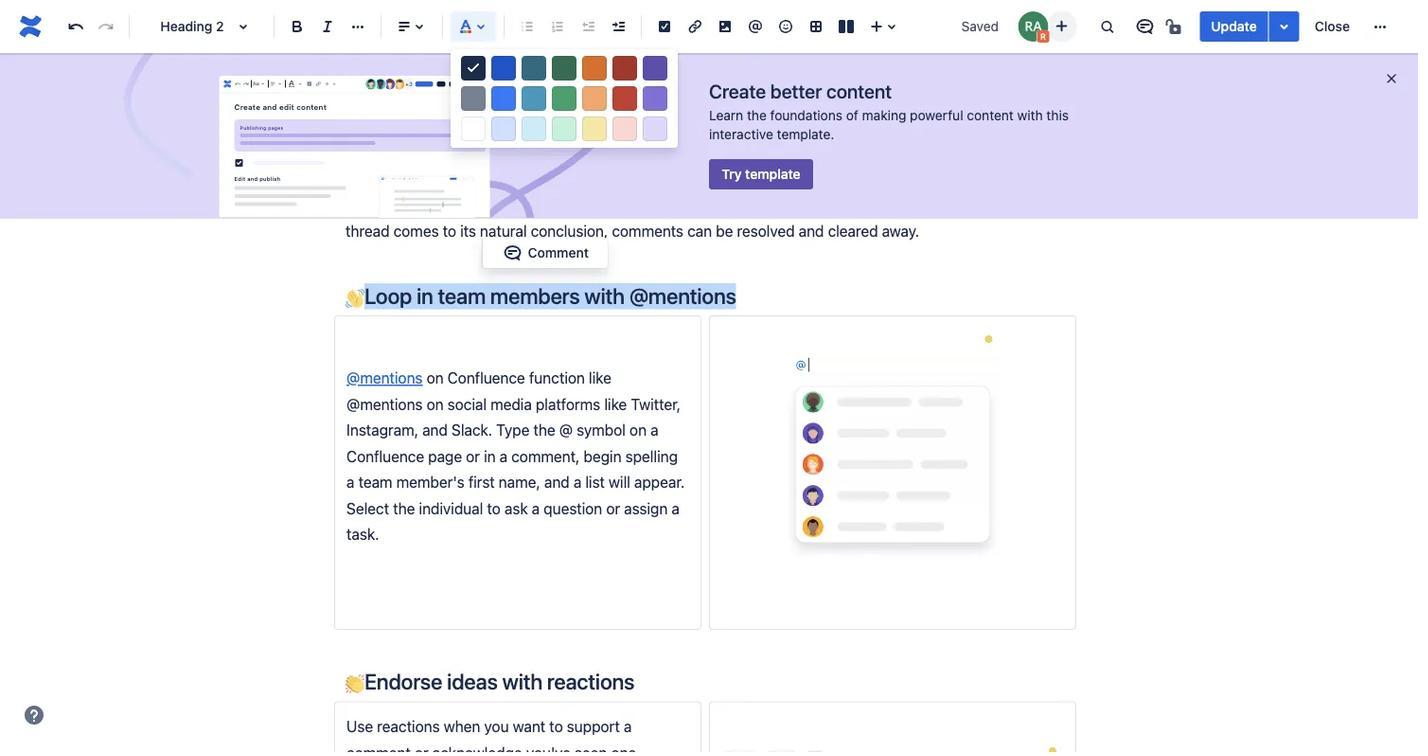 Task type: vqa. For each thing, say whether or not it's contained in the screenshot.
The
yes



Task type: locate. For each thing, give the bounding box(es) containing it.
in
[[417, 283, 433, 309], [484, 447, 496, 465]]

Bold purple radio
[[643, 56, 668, 81]]

will right icon
[[870, 41, 891, 59]]

comes
[[394, 222, 439, 240]]

or
[[466, 447, 480, 465], [606, 499, 620, 517], [415, 743, 429, 753]]

with inside create better content learn the foundations of making powerful content with this interactive template.
[[1018, 108, 1043, 123]]

a left list
[[574, 473, 582, 491]]

Subtle purple radio
[[643, 117, 668, 141]]

0 vertical spatial create
[[709, 80, 766, 102]]

1 vertical spatial comment
[[993, 196, 1057, 214]]

members inside team members with permission to access the page can respond to any comment. plus, when a comment thread comes to its natural conclusion, comments can be resolved and cleared away.
[[386, 196, 450, 214]]

0 vertical spatial reactions
[[547, 669, 635, 694]]

2 vertical spatial or
[[415, 743, 429, 753]]

team
[[438, 283, 486, 309], [359, 473, 393, 491]]

0 horizontal spatial members
[[386, 196, 450, 214]]

saved
[[962, 18, 999, 34]]

indent tab image
[[607, 15, 630, 38]]

with
[[1018, 108, 1043, 123], [454, 196, 483, 214], [585, 283, 625, 309], [503, 669, 543, 694]]

spelling
[[626, 447, 678, 465]]

1 chevron down image from the left
[[259, 76, 267, 92]]

highlight
[[537, 41, 596, 59]]

chevron down image
[[259, 76, 267, 92], [296, 76, 304, 92], [330, 76, 338, 92]]

team down its
[[438, 283, 486, 309]]

confluence down instagram,
[[347, 447, 424, 465]]

create
[[709, 80, 766, 102], [234, 103, 260, 111]]

1 horizontal spatial when
[[940, 196, 977, 214]]

members up comes
[[386, 196, 450, 214]]

reactions down endorse
[[377, 717, 440, 735]]

White radio
[[461, 117, 486, 141]]

1 vertical spatial in
[[484, 447, 496, 465]]

1 vertical spatial appear.
[[635, 473, 685, 491]]

comment.
[[831, 196, 899, 214]]

the up comments at left top
[[634, 196, 656, 214]]

type
[[497, 421, 530, 439]]

Default radio
[[461, 56, 486, 81]]

like up platforms on the left bottom
[[589, 369, 612, 387]]

@mentions down @mentions link
[[347, 395, 423, 413]]

foundations
[[771, 108, 843, 123]]

0 horizontal spatial team
[[359, 473, 393, 491]]

1 vertical spatial team
[[359, 473, 393, 491]]

list
[[586, 473, 605, 491]]

1 horizontal spatial members
[[491, 283, 580, 309]]

checkbox image left link image
[[305, 76, 313, 92]]

the right select
[[393, 499, 415, 517]]

align left image
[[269, 76, 277, 92]]

to up you've
[[550, 717, 563, 735]]

you've
[[526, 743, 571, 753]]

to
[[565, 196, 578, 214], [786, 196, 799, 214], [443, 222, 457, 240], [487, 499, 501, 517], [550, 717, 563, 735]]

content down link image
[[297, 103, 327, 111]]

natural
[[480, 222, 527, 240]]

the left @
[[534, 421, 556, 439]]

+3
[[405, 80, 413, 87]]

a right plus,
[[981, 196, 989, 214]]

confluence icon image
[[222, 79, 233, 89]]

comment, down bullet list ⌘⇧8 icon
[[465, 41, 533, 59]]

in up first
[[484, 447, 496, 465]]

reactions up support
[[547, 669, 635, 694]]

0 vertical spatial comment
[[769, 41, 833, 59]]

:wave: image
[[346, 289, 365, 308]]

when right plus,
[[940, 196, 977, 214]]

0 horizontal spatial appear.
[[635, 473, 685, 491]]

plus,
[[903, 196, 936, 214]]

endorse
[[365, 669, 443, 694]]

redo image
[[242, 76, 250, 92]]

media
[[491, 395, 532, 413]]

1 vertical spatial @mentions
[[347, 369, 423, 387]]

team up select
[[359, 473, 393, 491]]

like up symbol
[[605, 395, 627, 413]]

member's
[[397, 473, 465, 491]]

to left any
[[786, 196, 799, 214]]

appear. down spelling at the bottom left of the page
[[635, 473, 685, 491]]

1 vertical spatial checkbox image
[[232, 155, 247, 170]]

and
[[714, 41, 739, 59], [263, 103, 277, 111], [247, 175, 258, 181], [799, 222, 824, 240], [423, 421, 448, 439], [545, 473, 570, 491]]

comment inside team members with permission to access the page can respond to any comment. plus, when a comment thread comes to its natural conclusion, comments can be resolved and cleared away.
[[993, 196, 1057, 214]]

0 vertical spatial will
[[870, 41, 891, 59]]

assign
[[624, 499, 668, 517]]

layouts image
[[835, 15, 858, 38]]

comment inside use reactions when you want to support a comment or acknowledge you've seen on
[[347, 743, 411, 753]]

Yellow radio
[[583, 86, 607, 111]]

platforms
[[536, 395, 601, 413]]

Green radio
[[552, 86, 577, 111]]

comment
[[769, 41, 833, 59], [993, 196, 1057, 214], [347, 743, 411, 753]]

on left social
[[427, 395, 444, 413]]

:clap: image
[[346, 674, 365, 693], [346, 674, 365, 693]]

team members with permission to access the page can respond to any comment. plus, when a comment thread comes to its natural conclusion, comments can be resolved and cleared away.
[[346, 196, 1061, 240]]

Red radio
[[613, 86, 637, 111]]

2 chevron down image from the left
[[296, 76, 304, 92]]

comments
[[612, 222, 684, 240]]

more image
[[1370, 15, 1392, 38]]

content right powerful
[[967, 108, 1014, 123]]

can left be on the right top of page
[[688, 222, 712, 240]]

1 vertical spatial will
[[609, 473, 631, 491]]

publishing pages
[[240, 125, 283, 131]]

a up select
[[347, 473, 355, 491]]

1 vertical spatial comment,
[[512, 447, 580, 465]]

page inside team members with permission to access the page can respond to any comment. plus, when a comment thread comes to its natural conclusion, comments can be resolved and cleared away.
[[660, 196, 694, 214]]

chevron down image for plus icon
[[330, 76, 338, 92]]

or left assign
[[606, 499, 620, 517]]

2 vertical spatial comment
[[347, 743, 411, 753]]

confluence up social
[[448, 369, 525, 387]]

heading
[[160, 18, 213, 34]]

and left slack.
[[423, 421, 448, 439]]

0 vertical spatial appear.
[[895, 41, 946, 59]]

symbol
[[577, 421, 626, 439]]

to
[[346, 41, 362, 59]]

checkbox image up edit
[[232, 155, 247, 170]]

and right edit
[[247, 175, 258, 181]]

the inside team members with permission to access the page can respond to any comment. plus, when a comment thread comes to its natural conclusion, comments can be resolved and cleared away.
[[634, 196, 656, 214]]

twitter,
[[631, 395, 681, 413]]

@mentions
[[630, 283, 737, 309], [347, 369, 423, 387], [347, 395, 423, 413]]

invite to edit image
[[1051, 15, 1073, 37]]

@mentions inside on confluence function like @mentions on social media platforms like twitter, instagram, and slack. type the @ symbol on a confluence page or in a comment, begin spelling a team member's first name, and a list will appear. select the individual to ask a question or assign a task.
[[347, 395, 423, 413]]

with up its
[[454, 196, 483, 214]]

support
[[567, 717, 620, 735]]

confluence image
[[15, 11, 45, 42]]

1 vertical spatial when
[[444, 717, 481, 735]]

dismiss image
[[1385, 71, 1400, 86]]

1 horizontal spatial reactions
[[547, 669, 635, 694]]

1 vertical spatial page
[[660, 196, 694, 214]]

Subtle blue radio
[[492, 117, 516, 141]]

2 vertical spatial page
[[428, 447, 462, 465]]

content up of
[[827, 80, 892, 102]]

appear. up powerful
[[895, 41, 946, 59]]

a right assign
[[672, 499, 680, 517]]

1 horizontal spatial create
[[709, 80, 766, 102]]

page
[[676, 41, 710, 59], [660, 196, 694, 214], [428, 447, 462, 465]]

heading 2
[[160, 18, 224, 34]]

0 vertical spatial or
[[466, 447, 480, 465]]

2 horizontal spatial chevron down image
[[330, 76, 338, 92]]

outdent ⇧tab image
[[577, 15, 600, 38]]

will right list
[[609, 473, 631, 491]]

Teal radio
[[522, 86, 547, 111]]

0 horizontal spatial reactions
[[377, 717, 440, 735]]

0 vertical spatial members
[[386, 196, 450, 214]]

1 horizontal spatial appear.
[[895, 41, 946, 59]]

Bold orange radio
[[583, 56, 607, 81]]

team
[[346, 196, 383, 214]]

page up member's
[[428, 447, 462, 465]]

2 horizontal spatial content
[[967, 108, 1014, 123]]

create inside create better content learn the foundations of making powerful content with this interactive template.
[[709, 80, 766, 102]]

content
[[827, 80, 892, 102], [297, 103, 327, 111], [967, 108, 1014, 123]]

use reactions when you want to support a comment or acknowledge you've seen on
[[347, 717, 647, 753]]

pages
[[268, 125, 283, 131]]

the inside create better content learn the foundations of making powerful content with this interactive template.
[[747, 108, 767, 123]]

interactive
[[709, 126, 774, 142]]

0 horizontal spatial in
[[417, 283, 433, 309]]

appear.
[[895, 41, 946, 59], [635, 473, 685, 491]]

with up want
[[503, 669, 543, 694]]

0 horizontal spatial confluence
[[347, 447, 424, 465]]

seen
[[575, 743, 608, 753]]

1 vertical spatial like
[[605, 395, 627, 413]]

page inside on confluence function like @mentions on social media platforms like twitter, instagram, and slack. type the @ symbol on a confluence page or in a comment, begin spelling a team member's first name, and a list will appear. select the individual to ask a question or assign a task.
[[428, 447, 462, 465]]

a down twitter,
[[651, 421, 659, 439]]

1 horizontal spatial team
[[438, 283, 486, 309]]

when up acknowledge
[[444, 717, 481, 735]]

comment, down @
[[512, 447, 580, 465]]

create up the learn
[[709, 80, 766, 102]]

0 horizontal spatial chevron down image
[[259, 76, 267, 92]]

0 horizontal spatial will
[[609, 473, 631, 491]]

0 horizontal spatial when
[[444, 717, 481, 735]]

and down any
[[799, 222, 824, 240]]

Subtle green radio
[[552, 117, 577, 141]]

option group
[[451, 53, 678, 83], [451, 83, 678, 114], [451, 114, 678, 144]]

learn
[[709, 108, 744, 123]]

comment,
[[465, 41, 533, 59], [512, 447, 580, 465]]

option group up "green" option
[[451, 53, 678, 83]]

Bold blue radio
[[492, 56, 516, 81]]

@mentions up instagram,
[[347, 369, 423, 387]]

0 horizontal spatial create
[[234, 103, 260, 111]]

edit and publish
[[234, 175, 281, 181]]

checkbox image
[[305, 76, 313, 92], [232, 155, 247, 170]]

action item image
[[654, 15, 676, 38]]

1 horizontal spatial chevron down image
[[296, 76, 304, 92]]

try template button
[[709, 159, 814, 189]]

no restrictions image
[[1164, 15, 1187, 38]]

can
[[697, 196, 722, 214], [688, 222, 712, 240]]

or left acknowledge
[[415, 743, 429, 753]]

1 option group from the top
[[451, 53, 678, 83]]

1 vertical spatial can
[[688, 222, 712, 240]]

the up interactive
[[747, 108, 767, 123]]

redo ⌘⇧z image
[[95, 15, 117, 38]]

members down the comment button
[[491, 283, 580, 309]]

help image
[[23, 704, 45, 726]]

1 horizontal spatial confluence
[[448, 369, 525, 387]]

chevron down image left align left icon
[[259, 76, 267, 92]]

the
[[650, 41, 672, 59], [743, 41, 765, 59], [747, 108, 767, 123], [634, 196, 656, 214], [534, 421, 556, 439], [393, 499, 415, 517]]

function
[[529, 369, 585, 387]]

1 vertical spatial create
[[234, 103, 260, 111]]

create better content learn the foundations of making powerful content with this interactive template.
[[709, 80, 1069, 142]]

name,
[[499, 473, 541, 491]]

link image
[[684, 15, 707, 38]]

endorse ideas with reactions
[[365, 669, 635, 694]]

undo ⌘z image
[[64, 15, 87, 38]]

0 vertical spatial comment,
[[465, 41, 533, 59]]

cleared
[[828, 222, 879, 240]]

Bold green radio
[[552, 56, 577, 81]]

you
[[484, 717, 509, 735]]

confluence
[[448, 369, 525, 387], [347, 447, 424, 465]]

0 vertical spatial in
[[417, 283, 433, 309]]

chevron down image right link image
[[330, 76, 338, 92]]

members
[[386, 196, 450, 214], [491, 283, 580, 309]]

1 horizontal spatial checkbox image
[[305, 76, 313, 92]]

1 horizontal spatial in
[[484, 447, 496, 465]]

permission
[[487, 196, 561, 214]]

0 vertical spatial when
[[940, 196, 977, 214]]

2 horizontal spatial or
[[606, 499, 620, 517]]

1 vertical spatial reactions
[[377, 717, 440, 735]]

template.
[[777, 126, 835, 142]]

like
[[589, 369, 612, 387], [605, 395, 627, 413]]

0 horizontal spatial checkbox image
[[232, 155, 247, 170]]

page up comments at left top
[[660, 196, 694, 214]]

1 vertical spatial or
[[606, 499, 620, 517]]

any
[[803, 196, 827, 214]]

3 chevron down image from the left
[[330, 76, 338, 92]]

with inside team members with permission to access the page can respond to any comment. plus, when a comment thread comes to its natural conclusion, comments can be resolved and cleared away.
[[454, 196, 483, 214]]

update
[[1212, 18, 1258, 34]]

can up be on the right top of page
[[697, 196, 722, 214]]

1 horizontal spatial or
[[466, 447, 480, 465]]

and down add image, video, or file
[[714, 41, 739, 59]]

thread
[[346, 222, 390, 240]]

of
[[847, 108, 859, 123]]

chevron down image for text style image
[[259, 76, 267, 92]]

0 horizontal spatial comment
[[347, 743, 411, 753]]

create up the publishing
[[234, 103, 260, 111]]

2 horizontal spatial comment
[[993, 196, 1057, 214]]

with left this
[[1018, 108, 1043, 123]]

add image, video, or file image
[[714, 15, 737, 38]]

page down link image
[[676, 41, 710, 59]]

@mentions down comments at left top
[[630, 283, 737, 309]]

to left ask
[[487, 499, 501, 517]]

when
[[940, 196, 977, 214], [444, 717, 481, 735]]

in right loop
[[417, 283, 433, 309]]

option group up subtle green option
[[451, 83, 678, 114]]

Subtle teal radio
[[522, 117, 547, 141]]

the down mention icon
[[743, 41, 765, 59]]

first
[[469, 473, 495, 491]]

a right support
[[624, 717, 632, 735]]

and inside team members with permission to access the page can respond to any comment. plus, when a comment thread comes to its natural conclusion, comments can be resolved and cleared away.
[[799, 222, 824, 240]]

0 vertical spatial page
[[676, 41, 710, 59]]

0 horizontal spatial or
[[415, 743, 429, 753]]

try template
[[722, 166, 801, 182]]

or down slack.
[[466, 447, 480, 465]]

2 vertical spatial @mentions
[[347, 395, 423, 413]]

comment image
[[502, 241, 524, 264]]

chevron down image for text color 'image' at the left
[[296, 76, 304, 92]]

chevron down image left link image
[[296, 76, 304, 92]]

text
[[600, 41, 625, 59]]

option group down "green" option
[[451, 114, 678, 144]]

publishing
[[240, 125, 267, 131]]



Task type: describe. For each thing, give the bounding box(es) containing it.
task.
[[347, 525, 379, 543]]

bullet list ⌘⇧8 image
[[516, 15, 539, 38]]

appear. inside on confluence function like @mentions on social media platforms like twitter, instagram, and slack. type the @ symbol on a confluence page or in a comment, begin spelling a team member's first name, and a list will appear. select the individual to ask a question or assign a task.
[[635, 473, 685, 491]]

ask
[[505, 499, 528, 517]]

text color image
[[286, 76, 297, 92]]

to left its
[[443, 222, 457, 240]]

a inside use reactions when you want to support a comment or acknowledge you've seen on
[[624, 717, 632, 735]]

Purple radio
[[643, 86, 668, 111]]

2
[[216, 18, 224, 34]]

default image
[[462, 57, 485, 80]]

social
[[448, 395, 487, 413]]

template
[[746, 166, 801, 182]]

question
[[544, 499, 603, 517]]

edit
[[234, 175, 246, 181]]

0 vertical spatial confluence
[[448, 369, 525, 387]]

align left image
[[393, 15, 416, 38]]

Blue radio
[[492, 86, 516, 111]]

select
[[347, 499, 389, 517]]

a right ask
[[532, 499, 540, 517]]

1 horizontal spatial content
[[827, 80, 892, 102]]

Gray radio
[[461, 86, 486, 111]]

with down comment
[[585, 283, 625, 309]]

2 option group from the top
[[451, 83, 678, 114]]

in inside on confluence function like @mentions on social media platforms like twitter, instagram, and slack. type the @ symbol on a confluence page or in a comment, begin spelling a team member's first name, and a list will appear. select the individual to ask a question or assign a task.
[[484, 447, 496, 465]]

Subtle yellow radio
[[583, 117, 607, 141]]

on right @mentions link
[[427, 369, 444, 387]]

away.
[[882, 222, 920, 240]]

Bold teal radio
[[522, 56, 547, 81]]

this
[[1047, 108, 1069, 123]]

update button
[[1200, 11, 1269, 42]]

plus image
[[323, 76, 331, 92]]

0 vertical spatial can
[[697, 196, 722, 214]]

reactions inside use reactions when you want to support a comment or acknowledge you've seen on
[[377, 717, 440, 735]]

its
[[460, 222, 476, 240]]

to inside on confluence function like @mentions on social media platforms like twitter, instagram, and slack. type the @ symbol on a confluence page or in a comment, begin spelling a team member's first name, and a list will appear. select the individual to ask a question or assign a task.
[[487, 499, 501, 517]]

1 horizontal spatial comment
[[769, 41, 833, 59]]

emoji image
[[775, 15, 798, 38]]

@mentions link
[[347, 369, 423, 387]]

team inside on confluence function like @mentions on social media platforms like twitter, instagram, and slack. type the @ symbol on a confluence page or in a comment, begin spelling a team member's first name, and a list will appear. select the individual to ask a question or assign a task.
[[359, 473, 393, 491]]

making
[[863, 108, 907, 123]]

ruby anderson image
[[1019, 11, 1049, 42]]

individual
[[419, 499, 483, 517]]

more formatting image
[[347, 15, 369, 38]]

better
[[771, 80, 823, 102]]

italic ⌘i image
[[316, 15, 339, 38]]

comment, inside on confluence function like @mentions on social media platforms like twitter, instagram, and slack. type the @ symbol on a confluence page or in a comment, begin spelling a team member's first name, and a list will appear. select the individual to ask a question or assign a task.
[[512, 447, 580, 465]]

to up conclusion,
[[565, 196, 578, 214]]

access
[[582, 196, 630, 214]]

1 vertical spatial confluence
[[347, 447, 424, 465]]

chevron down image
[[276, 76, 284, 92]]

leave
[[366, 41, 401, 59]]

be
[[716, 222, 733, 240]]

instagram,
[[347, 421, 419, 439]]

0 vertical spatial @mentions
[[630, 283, 737, 309]]

want
[[513, 717, 546, 735]]

create for better
[[709, 80, 766, 102]]

Subtle red radio
[[613, 117, 637, 141]]

a inside team members with permission to access the page can respond to any comment. plus, when a comment thread comes to its natural conclusion, comments can be resolved and cleared away.
[[981, 196, 989, 214]]

slack.
[[452, 421, 493, 439]]

to inside use reactions when you want to support a comment or acknowledge you've seen on
[[550, 717, 563, 735]]

an
[[405, 41, 422, 59]]

to leave an inline comment, highlight text on the page and the comment icon will appear.
[[346, 41, 946, 59]]

table image
[[805, 15, 828, 38]]

inline
[[425, 41, 461, 59]]

publish
[[260, 175, 281, 181]]

comment icon image
[[1134, 15, 1157, 38]]

@
[[560, 421, 573, 439]]

conclusion,
[[531, 222, 608, 240]]

comment
[[528, 245, 589, 260]]

loop
[[365, 283, 412, 309]]

heading 2 button
[[137, 6, 266, 47]]

or inside use reactions when you want to support a comment or acknowledge you've seen on
[[415, 743, 429, 753]]

respond
[[726, 196, 782, 214]]

adjust update settings image
[[1274, 15, 1296, 38]]

will inside on confluence function like @mentions on social media platforms like twitter, instagram, and slack. type the @ symbol on a confluence page or in a comment, begin spelling a team member's first name, and a list will appear. select the individual to ask a question or assign a task.
[[609, 473, 631, 491]]

on confluence function like @mentions on social media platforms like twitter, instagram, and slack. type the @ symbol on a confluence page or in a comment, begin spelling a team member's first name, and a list will appear. select the individual to ask a question or assign a task.
[[347, 369, 689, 543]]

powerful
[[910, 108, 964, 123]]

find and replace image
[[1096, 15, 1119, 38]]

1 horizontal spatial will
[[870, 41, 891, 59]]

icon
[[837, 41, 866, 59]]

edit
[[279, 103, 294, 111]]

the down action item "icon" on the top of the page
[[650, 41, 672, 59]]

when inside team members with permission to access the page can respond to any comment. plus, when a comment thread comes to its natural conclusion, comments can be resolved and cleared away.
[[940, 196, 977, 214]]

undo image
[[234, 76, 242, 92]]

link image
[[314, 76, 322, 92]]

use
[[347, 717, 373, 735]]

close
[[1315, 18, 1351, 34]]

try
[[722, 166, 742, 182]]

0 vertical spatial checkbox image
[[305, 76, 313, 92]]

confluence image
[[15, 11, 45, 42]]

and up question
[[545, 473, 570, 491]]

a down type
[[500, 447, 508, 465]]

comment button
[[490, 241, 600, 264]]

on up spelling at the bottom left of the page
[[630, 421, 647, 439]]

acknowledge
[[433, 743, 523, 753]]

create and edit content
[[234, 103, 327, 111]]

0 vertical spatial like
[[589, 369, 612, 387]]

and left edit
[[263, 103, 277, 111]]

bold ⌘b image
[[286, 15, 309, 38]]

loop in team members with @mentions
[[365, 283, 737, 309]]

ideas
[[447, 669, 498, 694]]

text style image
[[252, 76, 260, 92]]

create for and
[[234, 103, 260, 111]]

when inside use reactions when you want to support a comment or acknowledge you've seen on
[[444, 717, 481, 735]]

close button
[[1304, 11, 1362, 42]]

mention image
[[744, 15, 767, 38]]

3 option group from the top
[[451, 114, 678, 144]]

on right text
[[629, 41, 646, 59]]

resolved
[[737, 222, 795, 240]]

:wave: image
[[346, 289, 365, 308]]

0 horizontal spatial content
[[297, 103, 327, 111]]

numbered list ⌘⇧7 image
[[547, 15, 569, 38]]

Bold red radio
[[613, 56, 637, 81]]

1 vertical spatial members
[[491, 283, 580, 309]]

0 vertical spatial team
[[438, 283, 486, 309]]

begin
[[584, 447, 622, 465]]



